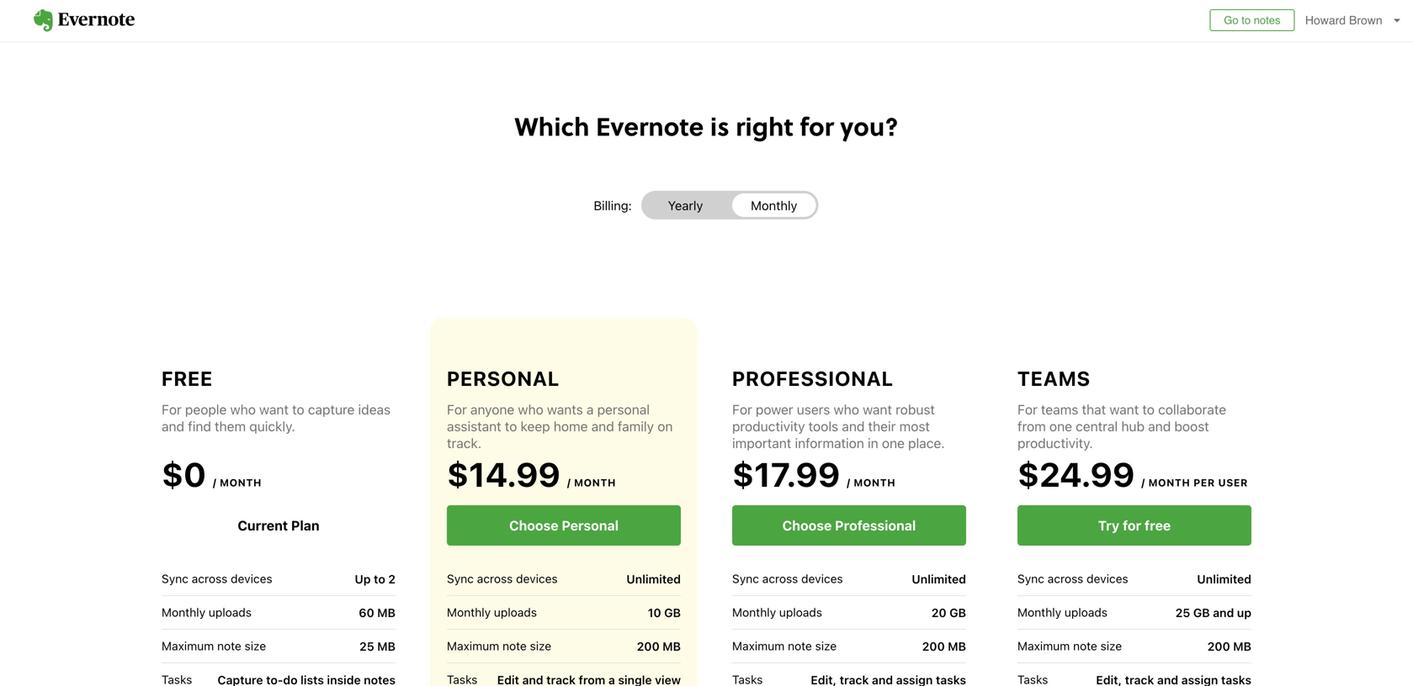Task type: locate. For each thing, give the bounding box(es) containing it.
1 horizontal spatial want
[[863, 402, 892, 418]]

for left people
[[162, 402, 182, 418]]

howard brown link
[[1301, 0, 1413, 41]]

productivity.
[[1018, 436, 1093, 452]]

4 / from the left
[[1142, 477, 1145, 489]]

25 gb and up
[[1176, 606, 1252, 620]]

3 want from the left
[[1110, 402, 1139, 418]]

1 choose from the left
[[509, 518, 559, 534]]

month inside $17.99 / month
[[854, 477, 896, 489]]

2 horizontal spatial who
[[834, 402, 859, 418]]

2 horizontal spatial gb
[[1193, 606, 1210, 620]]

size for 20 gb
[[815, 640, 837, 654]]

devices down choose personal
[[516, 572, 558, 586]]

3 unlimited from the left
[[1197, 573, 1252, 586]]

1 200 from the left
[[637, 640, 660, 654]]

1 across from the left
[[192, 572, 228, 586]]

3 / from the left
[[847, 477, 851, 489]]

assistant
[[447, 419, 501, 435]]

and down a
[[591, 419, 614, 435]]

gb for 25
[[1193, 606, 1210, 620]]

mb down the 60 mb
[[377, 640, 396, 654]]

3 month from the left
[[854, 477, 896, 489]]

1 horizontal spatial who
[[518, 402, 544, 418]]

1 horizontal spatial gb
[[950, 606, 966, 620]]

to right go
[[1242, 14, 1251, 27]]

0 vertical spatial one
[[1050, 419, 1072, 435]]

track.
[[447, 436, 482, 452]]

2 who from the left
[[518, 402, 544, 418]]

2 for from the left
[[447, 402, 467, 418]]

1 maximum from the left
[[162, 640, 214, 654]]

devices for 25 gb and up
[[1087, 572, 1128, 586]]

1 note from the left
[[217, 640, 241, 654]]

2 gb from the left
[[950, 606, 966, 620]]

and inside for anyone who wants a personal assistant to keep home and family on track.
[[591, 419, 614, 435]]

sync across devices down current
[[162, 572, 272, 586]]

/ inside $0 / month
[[213, 477, 217, 489]]

up to 2
[[355, 573, 396, 586]]

mb for 10 gb
[[663, 640, 681, 654]]

$14.99
[[447, 455, 560, 495]]

1 vertical spatial 25
[[360, 640, 374, 654]]

monthly for 25 gb and up
[[1018, 606, 1061, 620]]

2 uploads from the left
[[494, 606, 537, 620]]

4 sync across devices from the left
[[1018, 572, 1128, 586]]

choose down $17.99 / month
[[783, 518, 832, 534]]

go to notes link
[[1210, 9, 1295, 31]]

is
[[710, 108, 729, 144]]

25 left up
[[1176, 606, 1190, 620]]

unlimited for 20 gb
[[912, 573, 966, 586]]

on
[[658, 419, 673, 435]]

1 sync across devices from the left
[[162, 572, 272, 586]]

1 monthly uploads from the left
[[162, 606, 252, 620]]

across for 10
[[477, 572, 513, 586]]

0 horizontal spatial for
[[800, 108, 834, 144]]

month left per
[[1149, 477, 1191, 489]]

sync across devices for 25
[[1018, 572, 1128, 586]]

keep
[[521, 419, 550, 435]]

2 sync from the left
[[447, 572, 474, 586]]

unlimited up 25 gb and up
[[1197, 573, 1252, 586]]

200 down 20
[[922, 640, 945, 654]]

4 across from the left
[[1048, 572, 1084, 586]]

3 note from the left
[[788, 640, 812, 654]]

who inside for people who want to capture ideas and find them quickly.
[[230, 402, 256, 418]]

sync across devices for 10
[[447, 572, 558, 586]]

3 200 from the left
[[1208, 640, 1230, 654]]

to up quickly.
[[292, 402, 304, 418]]

3 sync from the left
[[732, 572, 759, 586]]

month up current
[[220, 477, 262, 489]]

and left their
[[842, 419, 865, 435]]

for right try
[[1123, 518, 1142, 534]]

per
[[1194, 477, 1215, 489]]

/ right $0
[[213, 477, 217, 489]]

devices down current
[[231, 572, 272, 586]]

2 month from the left
[[574, 477, 616, 489]]

mb down up
[[1233, 640, 1252, 654]]

howard
[[1305, 13, 1346, 27]]

0 horizontal spatial 200 mb
[[637, 640, 681, 654]]

size
[[245, 640, 266, 654], [530, 640, 551, 654], [815, 640, 837, 654], [1101, 640, 1122, 654]]

one right 'in'
[[882, 436, 905, 452]]

1 vertical spatial one
[[882, 436, 905, 452]]

1 want from the left
[[259, 402, 289, 418]]

personal
[[597, 402, 650, 418]]

4 month from the left
[[1149, 477, 1191, 489]]

monthly for 60 mb
[[162, 606, 205, 620]]

want inside for power users who want robust productivity tools and their most important information in one place.
[[863, 402, 892, 418]]

4 monthly uploads from the left
[[1018, 606, 1108, 620]]

for for personal
[[447, 402, 467, 418]]

mb for 25 gb and up
[[1233, 640, 1252, 654]]

2 horizontal spatial unlimited
[[1197, 573, 1252, 586]]

month for $14.99
[[574, 477, 616, 489]]

billing:
[[594, 198, 632, 213]]

$0
[[162, 455, 206, 495]]

and left find
[[162, 419, 184, 435]]

to inside for people who want to capture ideas and find them quickly.
[[292, 402, 304, 418]]

25 for 25 mb
[[360, 640, 374, 654]]

0 horizontal spatial 200
[[637, 640, 660, 654]]

/
[[213, 477, 217, 489], [567, 477, 571, 489], [847, 477, 851, 489], [1142, 477, 1145, 489]]

maximum
[[162, 640, 214, 654], [447, 640, 499, 654], [732, 640, 785, 654], [1018, 640, 1070, 654]]

1 for from the left
[[162, 402, 182, 418]]

maximum note size
[[162, 640, 266, 654], [447, 640, 551, 654], [732, 640, 837, 654], [1018, 640, 1122, 654]]

mb
[[377, 606, 396, 620], [377, 640, 396, 654], [663, 640, 681, 654], [948, 640, 966, 654], [1233, 640, 1252, 654]]

2 200 from the left
[[922, 640, 945, 654]]

4 maximum from the left
[[1018, 640, 1070, 654]]

1 / from the left
[[213, 477, 217, 489]]

who up keep
[[518, 402, 544, 418]]

who
[[230, 402, 256, 418], [518, 402, 544, 418], [834, 402, 859, 418]]

25 down the 60
[[360, 640, 374, 654]]

2 sync across devices from the left
[[447, 572, 558, 586]]

1 uploads from the left
[[209, 606, 252, 620]]

month inside $24.99 / month per user
[[1149, 477, 1191, 489]]

who inside for power users who want robust productivity tools and their most important information in one place.
[[834, 402, 859, 418]]

0 horizontal spatial gb
[[664, 606, 681, 620]]

sync across devices
[[162, 572, 272, 586], [447, 572, 558, 586], [732, 572, 843, 586], [1018, 572, 1128, 586]]

4 uploads from the left
[[1065, 606, 1108, 620]]

4 for from the left
[[1018, 402, 1038, 418]]

3 size from the left
[[815, 640, 837, 654]]

1 vertical spatial for
[[1123, 518, 1142, 534]]

/ for $17.99
[[847, 477, 851, 489]]

3 across from the left
[[762, 572, 798, 586]]

1 devices from the left
[[231, 572, 272, 586]]

2 horizontal spatial 200 mb
[[1208, 640, 1252, 654]]

4 sync from the left
[[1018, 572, 1045, 586]]

choose down $14.99 / month
[[509, 518, 559, 534]]

month inside $0 / month
[[220, 477, 262, 489]]

for up productivity on the bottom of the page
[[732, 402, 752, 418]]

month for $17.99
[[854, 477, 896, 489]]

devices
[[231, 572, 272, 586], [516, 572, 558, 586], [801, 572, 843, 586], [1087, 572, 1128, 586]]

4 size from the left
[[1101, 640, 1122, 654]]

0 horizontal spatial who
[[230, 402, 256, 418]]

devices down try
[[1087, 572, 1128, 586]]

3 sync across devices from the left
[[732, 572, 843, 586]]

2 / from the left
[[567, 477, 571, 489]]

quickly.
[[249, 419, 295, 435]]

3 maximum note size from the left
[[732, 640, 837, 654]]

size for 60 mb
[[245, 640, 266, 654]]

4 maximum note size from the left
[[1018, 640, 1122, 654]]

one inside the for teams that want to collaborate from one central hub and boost productivity.
[[1050, 419, 1072, 435]]

for people who want to capture ideas and find them quickly.
[[162, 402, 391, 435]]

/ inside $24.99 / month per user
[[1142, 477, 1145, 489]]

maximum for 25 gb and up
[[1018, 640, 1070, 654]]

1 200 mb from the left
[[637, 640, 681, 654]]

gb left up
[[1193, 606, 1210, 620]]

to
[[1242, 14, 1251, 27], [292, 402, 304, 418], [1143, 402, 1155, 418], [505, 419, 517, 435], [374, 573, 385, 586]]

most
[[899, 419, 930, 435]]

1 sync from the left
[[162, 572, 188, 586]]

/ up try for free
[[1142, 477, 1145, 489]]

want up their
[[863, 402, 892, 418]]

for
[[162, 402, 182, 418], [447, 402, 467, 418], [732, 402, 752, 418], [1018, 402, 1038, 418]]

mb down 20 gb
[[948, 640, 966, 654]]

sync across devices down choose personal
[[447, 572, 558, 586]]

gb
[[664, 606, 681, 620], [950, 606, 966, 620], [1193, 606, 1210, 620]]

2 maximum from the left
[[447, 640, 499, 654]]

/ up choose personal button
[[567, 477, 571, 489]]

for power users who want robust productivity tools and their most important information in one place.
[[732, 402, 945, 452]]

unlimited up 20
[[912, 573, 966, 586]]

and
[[162, 419, 184, 435], [591, 419, 614, 435], [842, 419, 865, 435], [1148, 419, 1171, 435], [1213, 606, 1234, 620]]

gb right 20
[[950, 606, 966, 620]]

/ inside $14.99 / month
[[567, 477, 571, 489]]

2 want from the left
[[863, 402, 892, 418]]

200 for 10
[[637, 640, 660, 654]]

go to notes
[[1224, 14, 1281, 27]]

sync for 60 mb
[[162, 572, 188, 586]]

3 maximum from the left
[[732, 640, 785, 654]]

10
[[648, 606, 661, 620]]

1 unlimited from the left
[[627, 573, 681, 586]]

1 horizontal spatial unlimited
[[912, 573, 966, 586]]

0 horizontal spatial unlimited
[[627, 573, 681, 586]]

note
[[217, 640, 241, 654], [503, 640, 527, 654], [788, 640, 812, 654], [1073, 640, 1097, 654]]

1 horizontal spatial for
[[1123, 518, 1142, 534]]

200 down 10
[[637, 640, 660, 654]]

for up from
[[1018, 402, 1038, 418]]

/ up choose professional
[[847, 477, 851, 489]]

sync
[[162, 572, 188, 586], [447, 572, 474, 586], [732, 572, 759, 586], [1018, 572, 1045, 586]]

3 monthly uploads from the left
[[732, 606, 822, 620]]

who inside for anyone who wants a personal assistant to keep home and family on track.
[[518, 402, 544, 418]]

2 devices from the left
[[516, 572, 558, 586]]

and left up
[[1213, 606, 1234, 620]]

3 gb from the left
[[1193, 606, 1210, 620]]

25
[[1176, 606, 1190, 620], [360, 640, 374, 654]]

for for professional
[[732, 402, 752, 418]]

for inside the for teams that want to collaborate from one central hub and boost productivity.
[[1018, 402, 1038, 418]]

1 size from the left
[[245, 640, 266, 654]]

1 month from the left
[[220, 477, 262, 489]]

power
[[756, 402, 793, 418]]

for inside for people who want to capture ideas and find them quickly.
[[162, 402, 182, 418]]

3 devices from the left
[[801, 572, 843, 586]]

uploads
[[209, 606, 252, 620], [494, 606, 537, 620], [779, 606, 822, 620], [1065, 606, 1108, 620]]

right
[[736, 108, 794, 144]]

200 mb for 20 gb
[[922, 640, 966, 654]]

1 horizontal spatial 200 mb
[[922, 640, 966, 654]]

200 mb for 25 gb and up
[[1208, 640, 1252, 654]]

200 mb down 10
[[637, 640, 681, 654]]

1 gb from the left
[[664, 606, 681, 620]]

sync across devices down choose professional
[[732, 572, 843, 586]]

to inside the for teams that want to collaborate from one central hub and boost productivity.
[[1143, 402, 1155, 418]]

$14.99 / month
[[447, 455, 616, 495]]

want inside for people who want to capture ideas and find them quickly.
[[259, 402, 289, 418]]

4 note from the left
[[1073, 640, 1097, 654]]

2 unlimited from the left
[[912, 573, 966, 586]]

and right hub
[[1148, 419, 1171, 435]]

for up assistant
[[447, 402, 467, 418]]

who up them
[[230, 402, 256, 418]]

/ inside $17.99 / month
[[847, 477, 851, 489]]

1 horizontal spatial one
[[1050, 419, 1072, 435]]

0 horizontal spatial want
[[259, 402, 289, 418]]

free
[[162, 367, 213, 391]]

one down the teams
[[1050, 419, 1072, 435]]

2 maximum note size from the left
[[447, 640, 551, 654]]

collaborate
[[1158, 402, 1226, 418]]

maximum note size for 20
[[732, 640, 837, 654]]

current plan
[[238, 518, 320, 534]]

2 monthly uploads from the left
[[447, 606, 537, 620]]

size for 25 gb and up
[[1101, 640, 1122, 654]]

2 note from the left
[[503, 640, 527, 654]]

200 mb down 20 gb
[[922, 640, 966, 654]]

professional
[[732, 367, 894, 391]]

2 horizontal spatial 200
[[1208, 640, 1230, 654]]

0 vertical spatial for
[[800, 108, 834, 144]]

for inside for anyone who wants a personal assistant to keep home and family on track.
[[447, 402, 467, 418]]

maximum for 60 mb
[[162, 640, 214, 654]]

productivity
[[732, 419, 805, 435]]

to left keep
[[505, 419, 517, 435]]

unlimited up 10
[[627, 573, 681, 586]]

devices for 10 gb
[[516, 572, 558, 586]]

mb down 10 gb
[[663, 640, 681, 654]]

choose
[[509, 518, 559, 534], [783, 518, 832, 534]]

200 mb for 10 gb
[[637, 640, 681, 654]]

for inside for power users who want robust productivity tools and their most important information in one place.
[[732, 402, 752, 418]]

want inside the for teams that want to collaborate from one central hub and boost productivity.
[[1110, 402, 1139, 418]]

for right 'right'
[[800, 108, 834, 144]]

maximum note size for 10
[[447, 640, 551, 654]]

200 for 20
[[922, 640, 945, 654]]

maximum for 10 gb
[[447, 640, 499, 654]]

2 size from the left
[[530, 640, 551, 654]]

sync across devices for 60
[[162, 572, 272, 586]]

and inside for power users who want robust productivity tools and their most important information in one place.
[[842, 419, 865, 435]]

month down 'in'
[[854, 477, 896, 489]]

200 mb down up
[[1208, 640, 1252, 654]]

4 devices from the left
[[1087, 572, 1128, 586]]

monthly uploads
[[162, 606, 252, 620], [447, 606, 537, 620], [732, 606, 822, 620], [1018, 606, 1108, 620]]

sync across devices down try
[[1018, 572, 1128, 586]]

$24.99 / month per user
[[1018, 455, 1248, 495]]

choose for choose personal
[[509, 518, 559, 534]]

1 horizontal spatial choose
[[783, 518, 832, 534]]

0 vertical spatial 25
[[1176, 606, 1190, 620]]

0 horizontal spatial one
[[882, 436, 905, 452]]

1 maximum note size from the left
[[162, 640, 266, 654]]

brown
[[1349, 13, 1383, 27]]

month
[[220, 477, 262, 489], [574, 477, 616, 489], [854, 477, 896, 489], [1149, 477, 1191, 489]]

200 mb
[[637, 640, 681, 654], [922, 640, 966, 654], [1208, 640, 1252, 654]]

to left 2 at the bottom left of the page
[[374, 573, 385, 586]]

note for 25 gb and up
[[1073, 640, 1097, 654]]

month up personal
[[574, 477, 616, 489]]

across
[[192, 572, 228, 586], [477, 572, 513, 586], [762, 572, 798, 586], [1048, 572, 1084, 586]]

3 for from the left
[[732, 402, 752, 418]]

0 horizontal spatial choose
[[509, 518, 559, 534]]

want up quickly.
[[259, 402, 289, 418]]

them
[[215, 419, 246, 435]]

monthly uploads for 25 gb and up
[[1018, 606, 1108, 620]]

you?
[[840, 108, 899, 144]]

2 choose from the left
[[783, 518, 832, 534]]

0 horizontal spatial 25
[[360, 640, 374, 654]]

maximum note size for 60
[[162, 640, 266, 654]]

who up tools
[[834, 402, 859, 418]]

to up hub
[[1143, 402, 1155, 418]]

3 200 mb from the left
[[1208, 640, 1252, 654]]

gb right 10
[[664, 606, 681, 620]]

2 200 mb from the left
[[922, 640, 966, 654]]

uploads for 25 gb and up
[[1065, 606, 1108, 620]]

3 uploads from the left
[[779, 606, 822, 620]]

2 across from the left
[[477, 572, 513, 586]]

monthly
[[751, 198, 798, 213], [162, 606, 205, 620], [447, 606, 491, 620], [732, 606, 776, 620], [1018, 606, 1061, 620]]

1 horizontal spatial 25
[[1176, 606, 1190, 620]]

2 horizontal spatial want
[[1110, 402, 1139, 418]]

1 horizontal spatial 200
[[922, 640, 945, 654]]

want
[[259, 402, 289, 418], [863, 402, 892, 418], [1110, 402, 1139, 418]]

devices down choose professional
[[801, 572, 843, 586]]

up
[[1237, 606, 1252, 620]]

month inside $14.99 / month
[[574, 477, 616, 489]]

200 down 25 gb and up
[[1208, 640, 1230, 654]]

one
[[1050, 419, 1072, 435], [882, 436, 905, 452]]

want up hub
[[1110, 402, 1139, 418]]

3 who from the left
[[834, 402, 859, 418]]

1 who from the left
[[230, 402, 256, 418]]



Task type: describe. For each thing, give the bounding box(es) containing it.
20 gb
[[932, 606, 966, 620]]

across for 60
[[192, 572, 228, 586]]

hub
[[1121, 419, 1145, 435]]

to inside for anyone who wants a personal assistant to keep home and family on track.
[[505, 419, 517, 435]]

want for free
[[259, 402, 289, 418]]

uploads for 20 gb
[[779, 606, 822, 620]]

free
[[1145, 518, 1171, 534]]

across for 25
[[1048, 572, 1084, 586]]

which evernote is right for you?
[[515, 108, 899, 144]]

family
[[618, 419, 654, 435]]

month for $0
[[220, 477, 262, 489]]

choose professional
[[783, 518, 916, 534]]

people
[[185, 402, 227, 418]]

uploads for 60 mb
[[209, 606, 252, 620]]

gb for 20
[[950, 606, 966, 620]]

and inside for people who want to capture ideas and find them quickly.
[[162, 419, 184, 435]]

20
[[932, 606, 947, 620]]

current plan button
[[162, 506, 396, 546]]

that
[[1082, 402, 1106, 418]]

gb for 10
[[664, 606, 681, 620]]

for anyone who wants a personal assistant to keep home and family on track.
[[447, 402, 673, 452]]

2
[[388, 573, 396, 586]]

try for free button
[[1018, 506, 1252, 546]]

$0 / month
[[162, 455, 262, 495]]

monthly for 20 gb
[[732, 606, 776, 620]]

devices for 60 mb
[[231, 572, 272, 586]]

wants
[[547, 402, 583, 418]]

who for free
[[230, 402, 256, 418]]

capture
[[308, 402, 355, 418]]

choose professional button
[[732, 506, 966, 546]]

month for $24.99
[[1149, 477, 1191, 489]]

howard brown
[[1305, 13, 1383, 27]]

personal
[[562, 518, 619, 534]]

uploads for 10 gb
[[494, 606, 537, 620]]

up
[[355, 573, 371, 586]]

unlimited for 25 gb and up
[[1197, 573, 1252, 586]]

monthly for 10 gb
[[447, 606, 491, 620]]

/ for $24.99
[[1142, 477, 1145, 489]]

$17.99
[[732, 455, 840, 495]]

60
[[359, 606, 374, 620]]

find
[[188, 419, 211, 435]]

a
[[587, 402, 594, 418]]

note for 10 gb
[[503, 640, 527, 654]]

anyone
[[470, 402, 514, 418]]

note for 60 mb
[[217, 640, 241, 654]]

in
[[868, 436, 878, 452]]

tools
[[809, 419, 838, 435]]

unlimited for 10 gb
[[627, 573, 681, 586]]

teams
[[1018, 367, 1091, 391]]

robust
[[896, 402, 935, 418]]

25 mb
[[360, 640, 396, 654]]

and inside the for teams that want to collaborate from one central hub and boost productivity.
[[1148, 419, 1171, 435]]

from
[[1018, 419, 1046, 435]]

$17.99 / month
[[732, 455, 896, 495]]

mb for 60 mb
[[377, 640, 396, 654]]

one inside for power users who want robust productivity tools and their most important information in one place.
[[882, 436, 905, 452]]

size for 10 gb
[[530, 640, 551, 654]]

sync across devices for 20
[[732, 572, 843, 586]]

to inside go to notes link
[[1242, 14, 1251, 27]]

for inside "button"
[[1123, 518, 1142, 534]]

choose personal
[[509, 518, 619, 534]]

60 mb
[[359, 606, 396, 620]]

mb right the 60
[[377, 606, 396, 620]]

monthly uploads for 10 gb
[[447, 606, 537, 620]]

note for 20 gb
[[788, 640, 812, 654]]

plan
[[291, 518, 320, 534]]

monthly uploads for 60 mb
[[162, 606, 252, 620]]

which
[[515, 108, 590, 144]]

for for teams
[[1018, 402, 1038, 418]]

/ for $14.99
[[567, 477, 571, 489]]

try
[[1098, 518, 1120, 534]]

teams
[[1041, 402, 1079, 418]]

professional
[[835, 518, 916, 534]]

go
[[1224, 14, 1239, 27]]

try for free
[[1098, 518, 1171, 534]]

personal
[[447, 367, 560, 391]]

ideas
[[358, 402, 391, 418]]

sync for 20 gb
[[732, 572, 759, 586]]

maximum for 20 gb
[[732, 640, 785, 654]]

mb for 20 gb
[[948, 640, 966, 654]]

home
[[554, 419, 588, 435]]

choose for choose professional
[[783, 518, 832, 534]]

want for teams
[[1110, 402, 1139, 418]]

10 gb
[[648, 606, 681, 620]]

sync for 25 gb and up
[[1018, 572, 1045, 586]]

$24.99
[[1018, 455, 1135, 495]]

for for free
[[162, 402, 182, 418]]

choose personal button
[[447, 506, 681, 546]]

important
[[732, 436, 791, 452]]

for teams that want to collaborate from one central hub and boost productivity.
[[1018, 402, 1226, 452]]

evernote link
[[17, 0, 152, 41]]

central
[[1076, 419, 1118, 435]]

who for personal
[[518, 402, 544, 418]]

200 for 25
[[1208, 640, 1230, 654]]

information
[[795, 436, 864, 452]]

devices for 20 gb
[[801, 572, 843, 586]]

evernote
[[596, 108, 704, 144]]

boost
[[1175, 419, 1209, 435]]

/ for $0
[[213, 477, 217, 489]]

their
[[868, 419, 896, 435]]

sync for 10 gb
[[447, 572, 474, 586]]

users
[[797, 402, 830, 418]]

place.
[[908, 436, 945, 452]]

yearly
[[668, 198, 703, 213]]

current
[[238, 518, 288, 534]]

maximum note size for 25
[[1018, 640, 1122, 654]]

monthly uploads for 20 gb
[[732, 606, 822, 620]]

25 for 25 gb and up
[[1176, 606, 1190, 620]]

user
[[1218, 477, 1248, 489]]

across for 20
[[762, 572, 798, 586]]

notes
[[1254, 14, 1281, 27]]

evernote image
[[17, 9, 152, 32]]



Task type: vqa. For each thing, say whether or not it's contained in the screenshot.
2nd "Maximum note size" from right
yes



